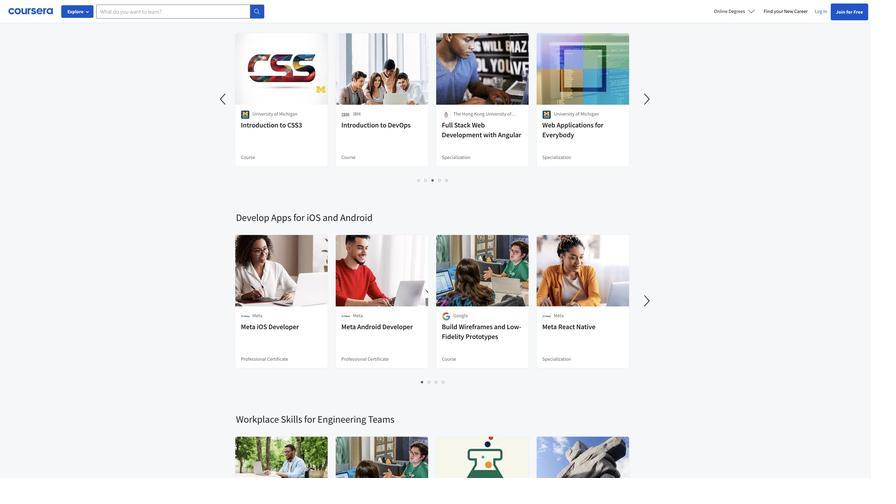 Task type: locate. For each thing, give the bounding box(es) containing it.
0 horizontal spatial professional certificate
[[241, 356, 288, 362]]

2 button for the 3 button to the top
[[423, 176, 430, 184]]

1 vertical spatial 3
[[435, 379, 438, 385]]

of
[[274, 111, 278, 117], [507, 111, 512, 117], [576, 111, 580, 117]]

0 horizontal spatial 1
[[418, 177, 420, 184]]

2 button
[[423, 176, 430, 184], [426, 378, 433, 386]]

of up applications
[[576, 111, 580, 117]]

3
[[432, 177, 434, 184], [435, 379, 438, 385]]

What do you want to learn? text field
[[96, 4, 250, 18]]

the hong kong university of science and technology image
[[442, 110, 451, 119]]

1 professional certificate from the left
[[241, 356, 288, 362]]

1 horizontal spatial university of michigan
[[554, 111, 599, 117]]

full
[[442, 120, 453, 129]]

0 vertical spatial 4
[[439, 177, 441, 184]]

and inside build wireframes and low- fidelity prototypes
[[494, 322, 506, 331]]

2
[[425, 177, 427, 184], [428, 379, 431, 385]]

for right join
[[846, 9, 853, 15]]

0 horizontal spatial web
[[274, 9, 292, 22]]

ios
[[307, 211, 321, 224], [257, 322, 267, 331]]

2 professional certificate from the left
[[341, 356, 389, 362]]

list inside develop apps for ios and android carousel element
[[236, 378, 630, 386]]

1 inside develop apps for ios and android carousel element
[[421, 379, 424, 385]]

introduction down university of michigan icon
[[241, 120, 278, 129]]

1 horizontal spatial to
[[380, 120, 387, 129]]

online degrees button
[[709, 4, 761, 19]]

1 professional from the left
[[241, 356, 266, 362]]

1 horizontal spatial university
[[486, 111, 506, 117]]

wireframes
[[459, 322, 493, 331]]

develop apps for ios and android carousel element
[[233, 190, 871, 392]]

development
[[294, 9, 349, 22], [442, 130, 482, 139]]

1 horizontal spatial and
[[470, 118, 478, 124]]

meta react native
[[542, 322, 596, 331]]

1 of from the left
[[274, 111, 278, 117]]

certificate down meta ios developer
[[267, 356, 288, 362]]

for
[[846, 9, 853, 15], [595, 120, 604, 129], [293, 211, 305, 224], [304, 413, 316, 425]]

0 horizontal spatial 3
[[432, 177, 434, 184]]

2 horizontal spatial of
[[576, 111, 580, 117]]

2 university of michigan from the left
[[554, 111, 599, 117]]

1 developer from the left
[[268, 322, 299, 331]]

list
[[236, 176, 630, 184], [236, 378, 630, 386]]

web down kong
[[472, 120, 485, 129]]

find
[[764, 8, 773, 14]]

michigan up applications
[[581, 111, 599, 117]]

1 to from the left
[[280, 120, 286, 129]]

university of michigan for applications
[[554, 111, 599, 117]]

certificate
[[267, 356, 288, 362], [368, 356, 389, 362]]

1
[[418, 177, 420, 184], [421, 379, 424, 385]]

your
[[774, 8, 783, 14]]

2 list from the top
[[236, 378, 630, 386]]

0 horizontal spatial certificate
[[267, 356, 288, 362]]

0 vertical spatial 3 button
[[430, 176, 437, 184]]

university
[[252, 111, 273, 117], [486, 111, 506, 117], [554, 111, 575, 117]]

university of michigan image
[[241, 110, 250, 119]]

1 button inside fullstack web development carousel element
[[416, 176, 423, 184]]

0 horizontal spatial introduction
[[241, 120, 278, 129]]

1 vertical spatial 4 button
[[440, 378, 447, 386]]

web
[[274, 9, 292, 22], [472, 120, 485, 129], [542, 120, 555, 129]]

specialization for everybody
[[542, 154, 571, 160]]

2 professional from the left
[[341, 356, 367, 362]]

2 university from the left
[[486, 111, 506, 117]]

to for devops
[[380, 120, 387, 129]]

2 introduction from the left
[[341, 120, 379, 129]]

of for web
[[576, 111, 580, 117]]

2 to from the left
[[380, 120, 387, 129]]

web right fullstack
[[274, 9, 292, 22]]

0 horizontal spatial 4
[[439, 177, 441, 184]]

online degrees
[[714, 8, 745, 14]]

2 developer from the left
[[382, 322, 413, 331]]

0 vertical spatial list
[[236, 176, 630, 184]]

of up angular
[[507, 111, 512, 117]]

introduction to software product management course by university of alberta, image
[[537, 437, 630, 478]]

0 vertical spatial ios
[[307, 211, 321, 224]]

1 horizontal spatial development
[[442, 130, 482, 139]]

explore
[[67, 8, 84, 15]]

web inside web applications for everybody
[[542, 120, 555, 129]]

1 horizontal spatial introduction
[[341, 120, 379, 129]]

introduction down ibm
[[341, 120, 379, 129]]

1 horizontal spatial 3
[[435, 379, 438, 385]]

1 michigan from the left
[[279, 111, 298, 117]]

join for free
[[836, 9, 863, 15]]

2 horizontal spatial web
[[542, 120, 555, 129]]

find your new career
[[764, 8, 808, 14]]

1 university of michigan from the left
[[252, 111, 298, 117]]

4
[[439, 177, 441, 184], [442, 379, 445, 385]]

3 inside fullstack web development carousel element
[[432, 177, 434, 184]]

3 university from the left
[[554, 111, 575, 117]]

1 horizontal spatial course
[[341, 154, 356, 160]]

0 vertical spatial development
[[294, 9, 349, 22]]

meta image up meta android developer
[[341, 312, 350, 321]]

0 vertical spatial 3
[[432, 177, 434, 184]]

4 button
[[437, 176, 444, 184], [440, 378, 447, 386]]

0 vertical spatial 2 button
[[423, 176, 430, 184]]

3 button
[[430, 176, 437, 184], [433, 378, 440, 386]]

0 vertical spatial 1 button
[[416, 176, 423, 184]]

specialization down react
[[542, 356, 571, 362]]

2 horizontal spatial course
[[442, 356, 456, 362]]

0 horizontal spatial ios
[[257, 322, 267, 331]]

meta image
[[241, 312, 250, 321]]

university for web
[[554, 111, 575, 117]]

fullstack
[[236, 9, 272, 22]]

0 horizontal spatial meta image
[[341, 312, 350, 321]]

to left css3
[[280, 120, 286, 129]]

2 meta image from the left
[[542, 312, 551, 321]]

build wireframes and low- fidelity prototypes
[[442, 322, 521, 341]]

1 button inside develop apps for ios and android carousel element
[[419, 378, 426, 386]]

professional for ios
[[241, 356, 266, 362]]

university of michigan up introduction to css3 on the left
[[252, 111, 298, 117]]

2 vertical spatial and
[[494, 322, 506, 331]]

university of michigan up applications
[[554, 111, 599, 117]]

1 horizontal spatial web
[[472, 120, 485, 129]]

4 inside fullstack web development carousel element
[[439, 177, 441, 184]]

science
[[454, 118, 469, 124]]

introduction
[[241, 120, 278, 129], [341, 120, 379, 129]]

1 horizontal spatial professional
[[341, 356, 367, 362]]

1 vertical spatial development
[[442, 130, 482, 139]]

in
[[823, 8, 827, 14]]

1 horizontal spatial professional certificate
[[341, 356, 389, 362]]

professional
[[241, 356, 266, 362], [341, 356, 367, 362]]

specialization inside develop apps for ios and android carousel element
[[542, 356, 571, 362]]

1 button
[[416, 176, 423, 184], [419, 378, 426, 386]]

specialization down everybody
[[542, 154, 571, 160]]

0 horizontal spatial professional
[[241, 356, 266, 362]]

for right applications
[[595, 120, 604, 129]]

1 vertical spatial 1 button
[[419, 378, 426, 386]]

and
[[470, 118, 478, 124], [323, 211, 338, 224], [494, 322, 506, 331]]

developer
[[268, 322, 299, 331], [382, 322, 413, 331]]

1 vertical spatial and
[[323, 211, 338, 224]]

next slide image
[[639, 91, 656, 108]]

workplace
[[236, 413, 279, 425]]

michigan for applications
[[581, 111, 599, 117]]

next slide image
[[639, 292, 656, 309]]

google image
[[442, 312, 451, 321]]

3 of from the left
[[576, 111, 580, 117]]

hypothesis-driven development course by university of virginia, image
[[436, 437, 529, 478]]

4 button inside develop apps for ios and android carousel element
[[440, 378, 447, 386]]

kong
[[474, 111, 485, 117]]

0 vertical spatial 1
[[418, 177, 420, 184]]

introduction for introduction to devops
[[341, 120, 379, 129]]

log in
[[815, 8, 827, 14]]

ibm image
[[341, 110, 350, 119]]

0 horizontal spatial developer
[[268, 322, 299, 331]]

0 vertical spatial and
[[470, 118, 478, 124]]

None search field
[[96, 4, 264, 18]]

specialization
[[442, 154, 471, 160], [542, 154, 571, 160], [542, 356, 571, 362]]

1 university from the left
[[252, 111, 273, 117]]

1 inside fullstack web development carousel element
[[418, 177, 420, 184]]

for inside web applications for everybody
[[595, 120, 604, 129]]

1 vertical spatial 1
[[421, 379, 424, 385]]

1 horizontal spatial certificate
[[368, 356, 389, 362]]

course
[[241, 154, 255, 160], [341, 154, 356, 160], [442, 356, 456, 362]]

degrees
[[729, 8, 745, 14]]

to
[[280, 120, 286, 129], [380, 120, 387, 129]]

meta image up meta react native
[[542, 312, 551, 321]]

1 list from the top
[[236, 176, 630, 184]]

certificate down meta android developer
[[368, 356, 389, 362]]

1 vertical spatial 2
[[428, 379, 431, 385]]

react
[[558, 322, 575, 331]]

devops
[[388, 120, 411, 129]]

professional certificate for android
[[341, 356, 389, 362]]

online
[[714, 8, 728, 14]]

michigan
[[279, 111, 298, 117], [581, 111, 599, 117]]

0 horizontal spatial to
[[280, 120, 286, 129]]

4 for 4 button inside the develop apps for ios and android carousel element
[[442, 379, 445, 385]]

for for web applications for everybody
[[595, 120, 604, 129]]

of up introduction to css3 on the left
[[274, 111, 278, 117]]

0 vertical spatial 4 button
[[437, 176, 444, 184]]

specialization up 5
[[442, 154, 471, 160]]

3 for the 3 button to the top
[[432, 177, 434, 184]]

introduction for introduction to css3
[[241, 120, 278, 129]]

1 button for 2 button for bottommost the 3 button
[[419, 378, 426, 386]]

2 horizontal spatial and
[[494, 322, 506, 331]]

1 horizontal spatial ios
[[307, 211, 321, 224]]

developer for meta ios developer
[[268, 322, 299, 331]]

1 horizontal spatial of
[[507, 111, 512, 117]]

1 introduction from the left
[[241, 120, 278, 129]]

build
[[442, 322, 458, 331]]

professional certificate down meta ios developer
[[241, 356, 288, 362]]

3 for bottommost the 3 button
[[435, 379, 438, 385]]

4 inside develop apps for ios and android carousel element
[[442, 379, 445, 385]]

professional certificate
[[241, 356, 288, 362], [341, 356, 389, 362]]

1 horizontal spatial 4
[[442, 379, 445, 385]]

1 meta image from the left
[[341, 312, 350, 321]]

1 horizontal spatial meta image
[[542, 312, 551, 321]]

1 horizontal spatial 2
[[428, 379, 431, 385]]

to left devops
[[380, 120, 387, 129]]

2 certificate from the left
[[368, 356, 389, 362]]

3 inside develop apps for ios and android carousel element
[[435, 379, 438, 385]]

0 horizontal spatial course
[[241, 154, 255, 160]]

michigan up css3
[[279, 111, 298, 117]]

1 horizontal spatial developer
[[382, 322, 413, 331]]

1 vertical spatial 4
[[442, 379, 445, 385]]

2 horizontal spatial university
[[554, 111, 575, 117]]

skills
[[281, 413, 302, 425]]

1 for bottommost the 3 button
[[421, 379, 424, 385]]

2 michigan from the left
[[581, 111, 599, 117]]

0 vertical spatial 2
[[425, 177, 427, 184]]

introduction to css3
[[241, 120, 302, 129]]

web down university of michigan image
[[542, 120, 555, 129]]

0 horizontal spatial university of michigan
[[252, 111, 298, 117]]

1 for the 3 button to the top
[[418, 177, 420, 184]]

1 vertical spatial 2 button
[[426, 378, 433, 386]]

university up introduction to css3 on the left
[[252, 111, 273, 117]]

professional certificate down meta android developer
[[341, 356, 389, 362]]

0 horizontal spatial michigan
[[279, 111, 298, 117]]

2 of from the left
[[507, 111, 512, 117]]

0 horizontal spatial development
[[294, 9, 349, 22]]

university up applications
[[554, 111, 575, 117]]

meta image
[[341, 312, 350, 321], [542, 312, 551, 321]]

css3
[[287, 120, 302, 129]]

1 horizontal spatial michigan
[[581, 111, 599, 117]]

to for css3
[[280, 120, 286, 129]]

course inside develop apps for ios and android carousel element
[[442, 356, 456, 362]]

university up the technology
[[486, 111, 506, 117]]

for right the skills at bottom
[[304, 413, 316, 425]]

for right apps
[[293, 211, 305, 224]]

0 horizontal spatial university
[[252, 111, 273, 117]]

university of michigan for to
[[252, 111, 298, 117]]

0 horizontal spatial of
[[274, 111, 278, 117]]

5
[[446, 177, 448, 184]]

1 horizontal spatial 1
[[421, 379, 424, 385]]

1 certificate from the left
[[267, 356, 288, 362]]

university of michigan
[[252, 111, 298, 117], [554, 111, 599, 117]]

with
[[483, 130, 497, 139]]

android
[[340, 211, 373, 224], [357, 322, 381, 331]]

meta
[[252, 312, 262, 319], [353, 312, 363, 319], [554, 312, 564, 319], [241, 322, 255, 331], [341, 322, 356, 331], [542, 322, 557, 331]]

web applications for everybody
[[542, 120, 604, 139]]

1 vertical spatial list
[[236, 378, 630, 386]]

0 horizontal spatial 2
[[425, 177, 427, 184]]



Task type: describe. For each thing, give the bounding box(es) containing it.
4 button for bottommost the 3 button
[[440, 378, 447, 386]]

introduction to devops
[[341, 120, 411, 129]]

engineering
[[318, 413, 366, 425]]

list inside fullstack web development carousel element
[[236, 176, 630, 184]]

1 button for 2 button for the 3 button to the top
[[416, 176, 423, 184]]

stack
[[454, 120, 471, 129]]

join
[[836, 9, 846, 15]]

develop apps for ios and android
[[236, 211, 373, 224]]

1 vertical spatial 3 button
[[433, 378, 440, 386]]

meta android developer
[[341, 322, 413, 331]]

log in link
[[811, 7, 831, 15]]

log
[[815, 8, 822, 14]]

coding interview preparation course by meta, image
[[235, 437, 328, 478]]

angular
[[498, 130, 521, 139]]

apps
[[271, 211, 292, 224]]

4 button for the 3 button to the top
[[437, 176, 444, 184]]

web inside full stack web development with angular
[[472, 120, 485, 129]]

course for introduction to css3
[[241, 154, 255, 160]]

meta ios developer
[[241, 322, 299, 331]]

meta image for meta react native
[[542, 312, 551, 321]]

free
[[854, 9, 863, 15]]

professional certificate for ios
[[241, 356, 288, 362]]

4 for 4 button corresponding to the 3 button to the top
[[439, 177, 441, 184]]

native
[[576, 322, 596, 331]]

of for introduction
[[274, 111, 278, 117]]

applications
[[557, 120, 594, 129]]

explore button
[[61, 5, 94, 18]]

low-
[[507, 322, 521, 331]]

course for build wireframes and low- fidelity prototypes
[[442, 356, 456, 362]]

fullstack web development carousel element
[[215, 0, 656, 190]]

teams
[[368, 413, 395, 425]]

and inside the hong kong university of science and technology
[[470, 118, 478, 124]]

prototypes
[[466, 332, 498, 341]]

certificate for ios
[[267, 356, 288, 362]]

fullstack web development
[[236, 9, 349, 22]]

1 vertical spatial android
[[357, 322, 381, 331]]

workplace skills for engineering teams carousel element
[[233, 392, 871, 478]]

the hong kong university of science and technology
[[454, 111, 512, 124]]

0 horizontal spatial and
[[323, 211, 338, 224]]

everybody
[[542, 130, 574, 139]]

university for introduction
[[252, 111, 273, 117]]

for for workplace skills for engineering teams
[[304, 413, 316, 425]]

full stack web development with angular
[[442, 120, 521, 139]]

develop
[[236, 211, 269, 224]]

hong
[[462, 111, 473, 117]]

developer for meta android developer
[[382, 322, 413, 331]]

university inside the hong kong university of science and technology
[[486, 111, 506, 117]]

2 inside fullstack web development carousel element
[[425, 177, 427, 184]]

join for free link
[[831, 4, 868, 20]]

technology
[[479, 118, 503, 124]]

new
[[784, 8, 794, 14]]

previous slide image
[[215, 91, 232, 108]]

for for develop apps for ios and android
[[293, 211, 305, 224]]

specialization for development
[[442, 154, 471, 160]]

google
[[454, 312, 468, 319]]

coursera image
[[8, 6, 53, 17]]

meta image for meta android developer
[[341, 312, 350, 321]]

ibm
[[353, 111, 361, 117]]

of inside the hong kong university of science and technology
[[507, 111, 512, 117]]

0 vertical spatial android
[[340, 211, 373, 224]]

2 inside develop apps for ios and android carousel element
[[428, 379, 431, 385]]

development inside full stack web development with angular
[[442, 130, 482, 139]]

find your new career link
[[761, 7, 811, 16]]

the
[[454, 111, 461, 117]]

agile project management course by google, image
[[336, 437, 429, 478]]

workplace skills for engineering teams
[[236, 413, 395, 425]]

career
[[794, 8, 808, 14]]

michigan for to
[[279, 111, 298, 117]]

5 button
[[444, 176, 451, 184]]

1 vertical spatial ios
[[257, 322, 267, 331]]

university of michigan image
[[542, 110, 551, 119]]

certificate for android
[[368, 356, 389, 362]]

professional for android
[[341, 356, 367, 362]]

course for introduction to devops
[[341, 154, 356, 160]]

2 button for bottommost the 3 button
[[426, 378, 433, 386]]

fidelity
[[442, 332, 464, 341]]



Task type: vqa. For each thing, say whether or not it's contained in the screenshot.
3 button associated with the topmost 4 button
yes



